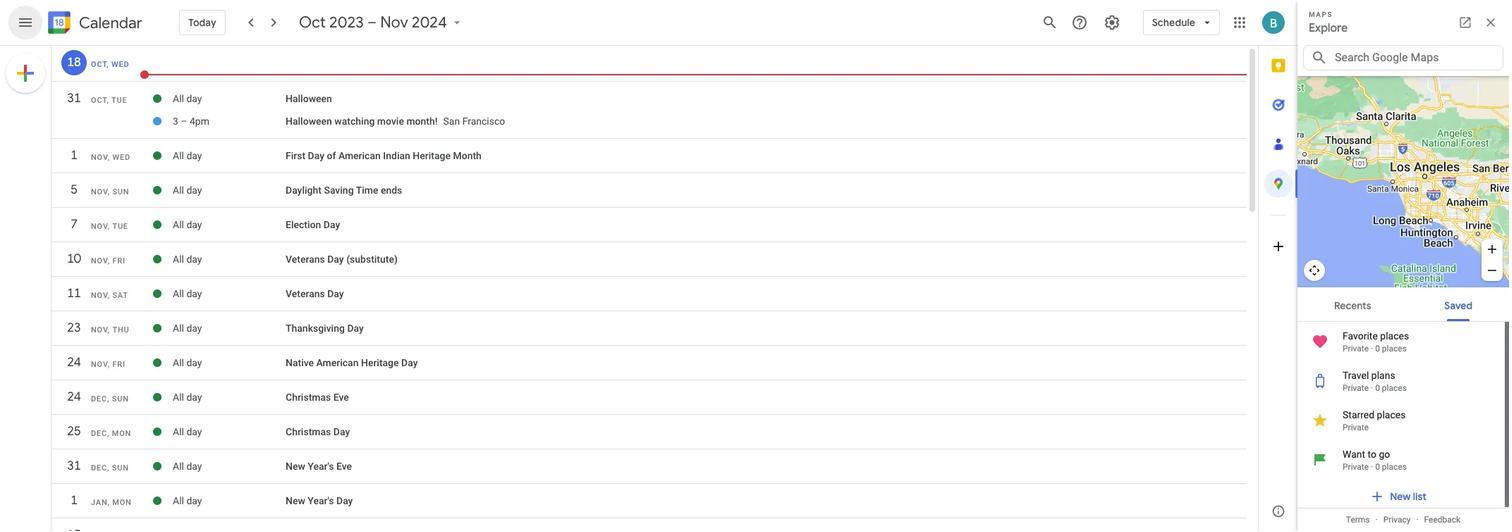 Task type: locate. For each thing, give the bounding box(es) containing it.
1 24 link from the top
[[61, 351, 87, 376]]

1 vertical spatial year's
[[308, 496, 334, 507]]

0 vertical spatial 31
[[66, 90, 80, 107]]

12 all day cell from the top
[[173, 490, 286, 513]]

year's
[[308, 461, 334, 473], [308, 496, 334, 507]]

nov , tue
[[91, 222, 128, 231]]

sun for 24
[[112, 395, 129, 404]]

halloween
[[286, 93, 332, 104], [286, 116, 332, 127]]

5 day from the top
[[187, 254, 202, 265]]

new year's eve button
[[286, 461, 352, 473]]

indian
[[383, 150, 410, 162]]

watching
[[335, 116, 375, 127]]

31 row group
[[52, 86, 1247, 139]]

nov for 23
[[91, 326, 108, 335]]

1 vertical spatial 24
[[66, 389, 80, 406]]

all day for native american heritage day
[[173, 358, 202, 369]]

christmas eve button
[[286, 392, 349, 404]]

0 vertical spatial new
[[286, 461, 305, 473]]

1 vertical spatial dec
[[91, 430, 107, 439]]

day
[[308, 150, 325, 162], [324, 219, 340, 231], [328, 254, 344, 265], [328, 289, 344, 300], [347, 323, 364, 334], [401, 358, 418, 369], [334, 427, 350, 438], [337, 496, 353, 507]]

7 day from the top
[[187, 323, 202, 334]]

day inside '10' row
[[187, 254, 202, 265]]

1 31 from the top
[[66, 90, 80, 107]]

31 for new year's eve
[[66, 459, 80, 475]]

all inside '7' row
[[173, 219, 184, 231]]

1 31 row from the top
[[52, 86, 1247, 119]]

dec for 25
[[91, 430, 107, 439]]

10 all from the top
[[173, 427, 184, 438]]

wed
[[112, 60, 130, 69], [112, 153, 130, 162]]

veterans
[[286, 254, 325, 265], [286, 289, 325, 300]]

calendar heading
[[76, 13, 142, 33]]

all day cell inside '10' row
[[173, 248, 286, 271]]

all day inside 23 row
[[173, 323, 202, 334]]

1 vertical spatial 1 link
[[61, 489, 87, 514]]

1 31 link from the top
[[61, 86, 87, 111]]

1 vertical spatial nov , fri
[[91, 361, 125, 370]]

all for thanksgiving day
[[173, 323, 184, 334]]

0 vertical spatial sun
[[112, 188, 129, 197]]

halloween up "halloween watching movie month!" button
[[286, 93, 332, 104]]

8 day from the top
[[187, 358, 202, 369]]

tue
[[112, 96, 127, 105], [112, 222, 128, 231]]

fri up sat
[[112, 257, 125, 266]]

2023
[[329, 13, 364, 32]]

31
[[66, 90, 80, 107], [66, 459, 80, 475]]

new down new year's eve
[[286, 496, 305, 507]]

all day cell for veterans day
[[173, 283, 286, 305]]

0 vertical spatial year's
[[308, 461, 334, 473]]

31 link down '25' link
[[61, 454, 87, 480]]

2 24 link from the top
[[61, 385, 87, 411]]

sun down nov , wed
[[112, 188, 129, 197]]

daylight saving time ends button
[[286, 185, 402, 196]]

dec inside 25 row
[[91, 430, 107, 439]]

8 all day from the top
[[173, 358, 202, 369]]

12 all from the top
[[173, 496, 184, 507]]

mon right '25' link
[[112, 430, 131, 439]]

2 1 from the top
[[70, 493, 77, 509]]

nov up nov , sun
[[91, 153, 108, 162]]

election day
[[286, 219, 340, 231]]

christmas inside 25 row
[[286, 427, 331, 438]]

1 new from the top
[[286, 461, 305, 473]]

eve inside 24 row
[[334, 392, 349, 404]]

dec right '25' link
[[91, 430, 107, 439]]

day
[[187, 93, 202, 104], [187, 150, 202, 162], [187, 185, 202, 196], [187, 219, 202, 231], [187, 254, 202, 265], [187, 289, 202, 300], [187, 323, 202, 334], [187, 358, 202, 369], [187, 392, 202, 404], [187, 427, 202, 438], [187, 461, 202, 473], [187, 496, 202, 507]]

fri down thu
[[112, 361, 125, 370]]

31 down '25' link
[[66, 459, 80, 475]]

eve inside "31" row
[[337, 461, 352, 473]]

, for daylight saving time ends
[[108, 188, 110, 197]]

24 row
[[52, 351, 1247, 383], [52, 385, 1247, 418]]

sun up dec , mon
[[112, 395, 129, 404]]

0 vertical spatial christmas
[[286, 392, 331, 404]]

nov , fri for 24
[[91, 361, 125, 370]]

1 up 5
[[70, 147, 77, 164]]

day inside '7' row
[[187, 219, 202, 231]]

11 day from the top
[[187, 461, 202, 473]]

0 vertical spatial oct
[[299, 13, 326, 32]]

sun
[[112, 188, 129, 197], [112, 395, 129, 404], [112, 464, 129, 473]]

sun inside 24 row
[[112, 395, 129, 404]]

dec up jan at the left bottom
[[91, 464, 107, 473]]

halloween for halloween watching movie month! san francisco
[[286, 116, 332, 127]]

, inside 25 row
[[107, 430, 110, 439]]

31 row
[[52, 86, 1247, 119], [52, 454, 1247, 487]]

american down thanksgiving day button
[[316, 358, 359, 369]]

nov right 7 link
[[91, 222, 108, 231]]

eve up new year's day
[[337, 461, 352, 473]]

1 vertical spatial christmas
[[286, 427, 331, 438]]

heritage
[[413, 150, 451, 162], [361, 358, 399, 369]]

year's up the 'new year's day' "button"
[[308, 461, 334, 473]]

heritage down thanksgiving day button
[[361, 358, 399, 369]]

calendar element
[[45, 8, 142, 40]]

all day cell
[[173, 87, 286, 110], [173, 145, 286, 167], [173, 179, 286, 202], [173, 214, 286, 236], [173, 248, 286, 271], [173, 283, 286, 305], [173, 317, 286, 340], [173, 352, 286, 375], [173, 387, 286, 409], [173, 421, 286, 444], [173, 456, 286, 478], [173, 490, 286, 513]]

23
[[66, 320, 80, 337]]

25
[[66, 424, 80, 440]]

, inside '7' row
[[108, 222, 110, 231]]

0 vertical spatial 1 row
[[52, 143, 1247, 176]]

thu
[[112, 326, 129, 335]]

sun for 5
[[112, 188, 129, 197]]

2 1 link from the top
[[61, 489, 87, 514]]

31 link left the oct , tue
[[61, 86, 87, 111]]

0 vertical spatial dec , sun
[[91, 395, 129, 404]]

dec inside "31" row
[[91, 464, 107, 473]]

tue for 7
[[112, 222, 128, 231]]

1 vertical spatial mon
[[112, 499, 132, 508]]

nov inside '7' row
[[91, 222, 108, 231]]

all day for halloween
[[173, 93, 202, 104]]

all day
[[173, 93, 202, 104], [173, 150, 202, 162], [173, 185, 202, 196], [173, 219, 202, 231], [173, 254, 202, 265], [173, 289, 202, 300], [173, 323, 202, 334], [173, 358, 202, 369], [173, 392, 202, 404], [173, 427, 202, 438], [173, 461, 202, 473], [173, 496, 202, 507]]

native american heritage day
[[286, 358, 418, 369]]

all day cell inside 31 row group
[[173, 87, 286, 110]]

all inside 31 row group
[[173, 93, 184, 104]]

wed for 1
[[112, 153, 130, 162]]

0 vertical spatial 31 link
[[61, 86, 87, 111]]

day for halloween
[[187, 93, 202, 104]]

year's down new year's eve button
[[308, 496, 334, 507]]

1 for new year's day
[[70, 493, 77, 509]]

month!
[[407, 116, 438, 127]]

3 all from the top
[[173, 185, 184, 196]]

wed inside 18 row group
[[112, 60, 130, 69]]

0 vertical spatial halloween
[[286, 93, 332, 104]]

grid
[[52, 46, 1247, 532]]

ends
[[381, 185, 402, 196]]

, for election day
[[108, 222, 110, 231]]

day for native american heritage day
[[187, 358, 202, 369]]

nov right the 5 link
[[91, 188, 108, 197]]

0 horizontal spatial heritage
[[361, 358, 399, 369]]

dec inside 24 row
[[91, 395, 107, 404]]

0 vertical spatial 24 link
[[61, 351, 87, 376]]

sun inside 5 row
[[112, 188, 129, 197]]

31 down 18 link
[[66, 90, 80, 107]]

12 all day from the top
[[173, 496, 202, 507]]

3 day from the top
[[187, 185, 202, 196]]

1 year's from the top
[[308, 461, 334, 473]]

1 nov , fri from the top
[[91, 257, 125, 266]]

all day cell inside 23 row
[[173, 317, 286, 340]]

1 link up 5
[[61, 143, 87, 169]]

all day cell for christmas eve
[[173, 387, 286, 409]]

all for christmas eve
[[173, 392, 184, 404]]

all inside 25 row
[[173, 427, 184, 438]]

, for veterans day (substitute)
[[108, 257, 110, 266]]

dec for 24
[[91, 395, 107, 404]]

oct , tue
[[91, 96, 127, 105]]

nov
[[380, 13, 408, 32], [91, 153, 108, 162], [91, 188, 108, 197], [91, 222, 108, 231], [91, 257, 108, 266], [91, 291, 108, 301], [91, 326, 108, 335], [91, 361, 108, 370]]

year's inside 1 row
[[308, 496, 334, 507]]

2 all day from the top
[[173, 150, 202, 162]]

1 all day from the top
[[173, 93, 202, 104]]

all day inside '7' row
[[173, 219, 202, 231]]

4 day from the top
[[187, 219, 202, 231]]

5 all day cell from the top
[[173, 248, 286, 271]]

nov for 24
[[91, 361, 108, 370]]

today button
[[179, 6, 226, 40]]

, inside 5 row
[[108, 188, 110, 197]]

halloween down halloween button
[[286, 116, 332, 127]]

0 vertical spatial mon
[[112, 430, 131, 439]]

, inside 11 row
[[108, 291, 110, 301]]

dec , sun down dec , mon
[[91, 464, 129, 473]]

12 day from the top
[[187, 496, 202, 507]]

nov down nov , thu
[[91, 361, 108, 370]]

0 vertical spatial dec
[[91, 395, 107, 404]]

day inside 23 row
[[347, 323, 364, 334]]

veterans up thanksgiving
[[286, 289, 325, 300]]

31 link
[[61, 86, 87, 111], [61, 454, 87, 480]]

all day for election day
[[173, 219, 202, 231]]

1 vertical spatial 31 link
[[61, 454, 87, 480]]

2 dec from the top
[[91, 430, 107, 439]]

0 vertical spatial 24 row
[[52, 351, 1247, 383]]

0 vertical spatial american
[[339, 150, 381, 162]]

2 vertical spatial dec
[[91, 464, 107, 473]]

new year's day
[[286, 496, 353, 507]]

31 for halloween
[[66, 90, 80, 107]]

10 all day cell from the top
[[173, 421, 286, 444]]

5 all from the top
[[173, 254, 184, 265]]

nov inside 5 row
[[91, 188, 108, 197]]

christmas eve
[[286, 392, 349, 404]]

2 31 link from the top
[[61, 454, 87, 480]]

dec , sun up dec , mon
[[91, 395, 129, 404]]

oct , wed
[[91, 60, 130, 69]]

1 row
[[52, 143, 1247, 176], [52, 489, 1247, 521]]

all day for veterans day (substitute)
[[173, 254, 202, 265]]

all day cell for election day
[[173, 214, 286, 236]]

nov inside 23 row
[[91, 326, 108, 335]]

francisco
[[463, 116, 505, 127]]

dec
[[91, 395, 107, 404], [91, 430, 107, 439], [91, 464, 107, 473]]

nov , fri inside '10' row
[[91, 257, 125, 266]]

mon for 25
[[112, 430, 131, 439]]

25 link
[[61, 420, 87, 445]]

1 dec from the top
[[91, 395, 107, 404]]

24 row down 23 row
[[52, 351, 1247, 383]]

american right of
[[339, 150, 381, 162]]

1 vertical spatial 24 link
[[61, 385, 87, 411]]

all day cell inside 11 row
[[173, 283, 286, 305]]

8 all from the top
[[173, 358, 184, 369]]

all day inside 31 row group
[[173, 93, 202, 104]]

2 31 row from the top
[[52, 454, 1247, 487]]

, for new year's day
[[108, 499, 110, 508]]

wed up nov , sun
[[112, 153, 130, 162]]

eve down native american heritage day button
[[334, 392, 349, 404]]

, for thanksgiving day
[[108, 326, 110, 335]]

4 all day cell from the top
[[173, 214, 286, 236]]

3 dec from the top
[[91, 464, 107, 473]]

0 vertical spatial wed
[[112, 60, 130, 69]]

tue down the oct , wed at the left top
[[112, 96, 127, 105]]

7 all day from the top
[[173, 323, 202, 334]]

all day for first day of american indian heritage month
[[173, 150, 202, 162]]

1 vertical spatial 31 row
[[52, 454, 1247, 487]]

1 vertical spatial 31
[[66, 459, 80, 475]]

9 all from the top
[[173, 392, 184, 404]]

0 vertical spatial eve
[[334, 392, 349, 404]]

all day inside '10' row
[[173, 254, 202, 265]]

0 vertical spatial tue
[[112, 96, 127, 105]]

1 christmas from the top
[[286, 392, 331, 404]]

support image
[[1071, 14, 1088, 31]]

oct right 18 link
[[91, 60, 107, 69]]

3 all day from the top
[[173, 185, 202, 196]]

oct 2023 – nov 2024
[[299, 13, 447, 32]]

day inside '7' row
[[324, 219, 340, 231]]

1 vertical spatial tue
[[112, 222, 128, 231]]

dec up dec , mon
[[91, 395, 107, 404]]

nov , sat
[[91, 291, 128, 301]]

veterans day
[[286, 289, 344, 300]]

oct inside 18 row group
[[91, 60, 107, 69]]

7 all from the top
[[173, 323, 184, 334]]

veterans down 'election' at the left top of the page
[[286, 254, 325, 265]]

nov inside 24 row
[[91, 361, 108, 370]]

day for veterans day
[[187, 289, 202, 300]]

jan
[[91, 499, 108, 508]]

– right 2023
[[367, 13, 377, 32]]

2 christmas from the top
[[286, 427, 331, 438]]

24 row up 25 row
[[52, 385, 1247, 418]]

jan , mon
[[91, 499, 132, 508]]

0 vertical spatial 1 link
[[61, 143, 87, 169]]

6 all day from the top
[[173, 289, 202, 300]]

sun inside "31" row
[[112, 464, 129, 473]]

0 vertical spatial 1
[[70, 147, 77, 164]]

0 vertical spatial fri
[[112, 257, 125, 266]]

24 up 25
[[66, 389, 80, 406]]

all inside 11 row
[[173, 289, 184, 300]]

new inside "31" row
[[286, 461, 305, 473]]

11 all from the top
[[173, 461, 184, 473]]

7 all day cell from the top
[[173, 317, 286, 340]]

dec , sun
[[91, 395, 129, 404], [91, 464, 129, 473]]

1 all day cell from the top
[[173, 87, 286, 110]]

24 link down 23 link
[[61, 351, 87, 376]]

1 vertical spatial 1 row
[[52, 489, 1247, 521]]

day inside 25 row
[[334, 427, 350, 438]]

2 vertical spatial oct
[[91, 96, 107, 105]]

1 vertical spatial eve
[[337, 461, 352, 473]]

1 vertical spatial new
[[286, 496, 305, 507]]

tue inside 31 row group
[[112, 96, 127, 105]]

new for 31
[[286, 461, 305, 473]]

1 vertical spatial dec , sun
[[91, 464, 129, 473]]

1 vertical spatial oct
[[91, 60, 107, 69]]

all day inside 11 row
[[173, 289, 202, 300]]

1 vertical spatial american
[[316, 358, 359, 369]]

eve
[[334, 392, 349, 404], [337, 461, 352, 473]]

4 all day from the top
[[173, 219, 202, 231]]

1 dec , sun from the top
[[91, 395, 129, 404]]

veterans day button
[[286, 289, 344, 300]]

24 for christmas
[[66, 389, 80, 406]]

day inside 31 row group
[[187, 93, 202, 104]]

5 all day from the top
[[173, 254, 202, 265]]

today
[[188, 16, 216, 29]]

oct for oct , tue
[[91, 96, 107, 105]]

1 link
[[61, 143, 87, 169], [61, 489, 87, 514]]

nov , fri for 10
[[91, 257, 125, 266]]

, inside 18 row group
[[107, 60, 109, 69]]

nov , fri down nov , thu
[[91, 361, 125, 370]]

oct
[[299, 13, 326, 32], [91, 60, 107, 69], [91, 96, 107, 105]]

1 veterans from the top
[[286, 254, 325, 265]]

christmas day button
[[286, 427, 350, 438]]

thanksgiving day button
[[286, 323, 364, 334]]

grid containing 18
[[52, 46, 1247, 532]]

all day for new year's eve
[[173, 461, 202, 473]]

all
[[173, 93, 184, 104], [173, 150, 184, 162], [173, 185, 184, 196], [173, 219, 184, 231], [173, 254, 184, 265], [173, 289, 184, 300], [173, 323, 184, 334], [173, 358, 184, 369], [173, 392, 184, 404], [173, 427, 184, 438], [173, 461, 184, 473], [173, 496, 184, 507]]

dec , sun inside 24 row
[[91, 395, 129, 404]]

6 day from the top
[[187, 289, 202, 300]]

2 31 from the top
[[66, 459, 80, 475]]

1 all from the top
[[173, 93, 184, 104]]

sun up jan , mon
[[112, 464, 129, 473]]

christmas down the christmas eve button
[[286, 427, 331, 438]]

halloween inside cell
[[286, 116, 332, 127]]

1 day from the top
[[187, 93, 202, 104]]

24
[[66, 355, 80, 371], [66, 389, 80, 406]]

dec , sun for 31
[[91, 464, 129, 473]]

2 dec , sun from the top
[[91, 464, 129, 473]]

10 day from the top
[[187, 427, 202, 438]]

day for 25
[[334, 427, 350, 438]]

nov left sat
[[91, 291, 108, 301]]

new down christmas day button
[[286, 461, 305, 473]]

1 row up 5 row
[[52, 143, 1247, 176]]

0 horizontal spatial –
[[181, 116, 187, 127]]

nov for 5
[[91, 188, 108, 197]]

christmas day
[[286, 427, 350, 438]]

2 day from the top
[[187, 150, 202, 162]]

day inside 11 row
[[187, 289, 202, 300]]

nov , fri right '10' link
[[91, 257, 125, 266]]

, inside 23 row
[[108, 326, 110, 335]]

10 all day from the top
[[173, 427, 202, 438]]

, for halloween
[[107, 96, 109, 105]]

wed up the oct , tue
[[112, 60, 130, 69]]

veterans inside '10' row
[[286, 254, 325, 265]]

,
[[107, 60, 109, 69], [107, 96, 109, 105], [108, 153, 110, 162], [108, 188, 110, 197], [108, 222, 110, 231], [108, 257, 110, 266], [108, 291, 110, 301], [108, 326, 110, 335], [108, 361, 110, 370], [107, 395, 110, 404], [107, 430, 110, 439], [107, 464, 110, 473], [108, 499, 110, 508]]

2 year's from the top
[[308, 496, 334, 507]]

year's inside "31" row
[[308, 461, 334, 473]]

24 link for native
[[61, 351, 87, 376]]

oct down the oct , wed at the left top
[[91, 96, 107, 105]]

christmas
[[286, 392, 331, 404], [286, 427, 331, 438]]

all day cell inside 5 row
[[173, 179, 286, 202]]

31 inside row group
[[66, 90, 80, 107]]

mon inside 25 row
[[112, 430, 131, 439]]

31 row down 25 row
[[52, 454, 1247, 487]]

all inside '10' row
[[173, 254, 184, 265]]

1 halloween from the top
[[286, 93, 332, 104]]

0 vertical spatial veterans
[[286, 254, 325, 265]]

thanksgiving day
[[286, 323, 364, 334]]

9 all day cell from the top
[[173, 387, 286, 409]]

4 all from the top
[[173, 219, 184, 231]]

day for first day of american indian heritage month
[[187, 150, 202, 162]]

5 link
[[61, 178, 87, 203]]

day for daylight saving time ends
[[187, 185, 202, 196]]

11
[[66, 286, 80, 302]]

day inside 25 row
[[187, 427, 202, 438]]

day inside 5 row
[[187, 185, 202, 196]]

mon right jan at the left bottom
[[112, 499, 132, 508]]

0 vertical spatial 24
[[66, 355, 80, 371]]

day for election day
[[187, 219, 202, 231]]

31 row down 18 row group
[[52, 86, 1247, 119]]

tab list
[[1259, 46, 1299, 492]]

1 vertical spatial –
[[181, 116, 187, 127]]

1 vertical spatial wed
[[112, 153, 130, 162]]

oct left 2023
[[299, 13, 326, 32]]

new inside 1 row
[[286, 496, 305, 507]]

new for 1
[[286, 496, 305, 507]]

all day for thanksgiving day
[[173, 323, 202, 334]]

0 vertical spatial nov , fri
[[91, 257, 125, 266]]

1 vertical spatial 1
[[70, 493, 77, 509]]

1 row down 25 row
[[52, 489, 1247, 521]]

1 fri from the top
[[112, 257, 125, 266]]

24 link up 25
[[61, 385, 87, 411]]

tue down nov , sun
[[112, 222, 128, 231]]

christmas down the native
[[286, 392, 331, 404]]

–
[[367, 13, 377, 32], [181, 116, 187, 127]]

2 new from the top
[[286, 496, 305, 507]]

nov inside 1 row
[[91, 153, 108, 162]]

– right 3
[[181, 116, 187, 127]]

23 link
[[61, 316, 87, 341]]

1 1 from the top
[[70, 147, 77, 164]]

1 24 from the top
[[66, 355, 80, 371]]

8 all day cell from the top
[[173, 352, 286, 375]]

0 vertical spatial 31 row
[[52, 86, 1247, 119]]

wed inside 1 row
[[112, 153, 130, 162]]

2 all day cell from the top
[[173, 145, 286, 167]]

24 down 23 link
[[66, 355, 80, 371]]

mon
[[112, 430, 131, 439], [112, 499, 132, 508]]

2 all from the top
[[173, 150, 184, 162]]

all for veterans day
[[173, 289, 184, 300]]

all inside 23 row
[[173, 323, 184, 334]]

fri inside '10' row
[[112, 257, 125, 266]]

1 vertical spatial fri
[[112, 361, 125, 370]]

2 24 from the top
[[66, 389, 80, 406]]

oct for oct 2023 – nov 2024
[[299, 13, 326, 32]]

all day inside 5 row
[[173, 185, 202, 196]]

, for veterans day
[[108, 291, 110, 301]]

nov right '10' link
[[91, 257, 108, 266]]

tue inside '7' row
[[112, 222, 128, 231]]

1 vertical spatial heritage
[[361, 358, 399, 369]]

nov left thu
[[91, 326, 108, 335]]

day for christmas eve
[[187, 392, 202, 404]]

1 left jan at the left bottom
[[70, 493, 77, 509]]

day inside 23 row
[[187, 323, 202, 334]]

heritage right indian
[[413, 150, 451, 162]]

nov , fri
[[91, 257, 125, 266], [91, 361, 125, 370]]

day inside 11 row
[[328, 289, 344, 300]]

all for native american heritage day
[[173, 358, 184, 369]]

3 all day cell from the top
[[173, 179, 286, 202]]

1 vertical spatial veterans
[[286, 289, 325, 300]]

11 all day cell from the top
[[173, 456, 286, 478]]

all inside 5 row
[[173, 185, 184, 196]]

1 1 link from the top
[[61, 143, 87, 169]]

mon inside 1 row
[[112, 499, 132, 508]]

veterans inside 11 row
[[286, 289, 325, 300]]

9 day from the top
[[187, 392, 202, 404]]

1 vertical spatial sun
[[112, 395, 129, 404]]

3 – 4pm cell
[[173, 110, 286, 133]]

1
[[70, 147, 77, 164], [70, 493, 77, 509]]

2 veterans from the top
[[286, 289, 325, 300]]

time
[[356, 185, 378, 196]]

nov inside '10' row
[[91, 257, 108, 266]]

all day inside 25 row
[[173, 427, 202, 438]]

25 row
[[52, 420, 1247, 452]]

christmas inside 24 row
[[286, 392, 331, 404]]

all day cell inside '7' row
[[173, 214, 286, 236]]

veterans for 11
[[286, 289, 325, 300]]

, inside '10' row
[[108, 257, 110, 266]]

2 nov , fri from the top
[[91, 361, 125, 370]]

all day cell for christmas day
[[173, 421, 286, 444]]

1 link left jan at the left bottom
[[61, 489, 87, 514]]

all day cell inside 25 row
[[173, 421, 286, 444]]

1 vertical spatial 24 row
[[52, 385, 1247, 418]]

1 horizontal spatial –
[[367, 13, 377, 32]]

0 vertical spatial heritage
[[413, 150, 451, 162]]

11 link
[[61, 281, 87, 307]]

oct inside "31" row
[[91, 96, 107, 105]]

, inside 31 row group
[[107, 96, 109, 105]]

10 link
[[61, 247, 87, 272]]

9 all day from the top
[[173, 392, 202, 404]]

nov , fri inside 24 row
[[91, 361, 125, 370]]

all for first day of american indian heritage month
[[173, 150, 184, 162]]

31 link inside row group
[[61, 86, 87, 111]]

2 halloween from the top
[[286, 116, 332, 127]]

2 fri from the top
[[112, 361, 125, 370]]

7
[[70, 217, 77, 233]]

all day cell for daylight saving time ends
[[173, 179, 286, 202]]

cell
[[286, 110, 1240, 133]]

fri
[[112, 257, 125, 266], [112, 361, 125, 370]]

nov inside 11 row
[[91, 291, 108, 301]]

fri inside 24 row
[[112, 361, 125, 370]]

1 horizontal spatial heritage
[[413, 150, 451, 162]]

day inside '10' row
[[328, 254, 344, 265]]

nov for 10
[[91, 257, 108, 266]]

6 all day cell from the top
[[173, 283, 286, 305]]

11 all day from the top
[[173, 461, 202, 473]]

6 all from the top
[[173, 289, 184, 300]]

2 vertical spatial sun
[[112, 464, 129, 473]]

4pm
[[190, 116, 210, 127]]

1 vertical spatial halloween
[[286, 116, 332, 127]]

settings menu image
[[1104, 14, 1121, 31]]



Task type: describe. For each thing, give the bounding box(es) containing it.
halloween watching movie month! button
[[286, 116, 438, 127]]

mon for 1
[[112, 499, 132, 508]]

all for halloween
[[173, 93, 184, 104]]

all day for christmas day
[[173, 427, 202, 438]]

23 row
[[52, 316, 1247, 349]]

3 – 4pm
[[173, 116, 210, 127]]

all day cell for veterans day (substitute)
[[173, 248, 286, 271]]

election day button
[[286, 219, 340, 231]]

all for election day
[[173, 219, 184, 231]]

18 row group
[[52, 50, 1247, 83]]

dec , mon
[[91, 430, 131, 439]]

5 row
[[52, 178, 1247, 210]]

first
[[286, 150, 306, 162]]

18
[[66, 54, 80, 71]]

nov , wed
[[91, 153, 130, 162]]

native american heritage day button
[[286, 358, 418, 369]]

2024
[[412, 13, 447, 32]]

oct 2023 – nov 2024 button
[[293, 13, 470, 32]]

day for 1
[[308, 150, 325, 162]]

christmas for 24
[[286, 392, 331, 404]]

11 row
[[52, 281, 1247, 314]]

tue for 31
[[112, 96, 127, 105]]

nov for 11
[[91, 291, 108, 301]]

day for veterans day (substitute)
[[187, 254, 202, 265]]

all day cell for first day of american indian heritage month
[[173, 145, 286, 167]]

sun for 31
[[112, 464, 129, 473]]

side panel section
[[1259, 46, 1299, 532]]

1 for first day of american indian heritage month
[[70, 147, 77, 164]]

veterans day (substitute) button
[[286, 254, 398, 265]]

2 24 row from the top
[[52, 385, 1247, 418]]

of
[[327, 150, 336, 162]]

heritage inside 24 row
[[361, 358, 399, 369]]

year's for 1
[[308, 496, 334, 507]]

day for 23
[[347, 323, 364, 334]]

cell containing halloween watching movie month!
[[286, 110, 1240, 133]]

schedule
[[1153, 16, 1196, 29]]

first day of american indian heritage month button
[[286, 150, 482, 162]]

31 link for halloween
[[61, 86, 87, 111]]

all day for daylight saving time ends
[[173, 185, 202, 196]]

halloween button
[[286, 93, 332, 104]]

31 link for new year's eve
[[61, 454, 87, 480]]

all day cell for native american heritage day
[[173, 352, 286, 375]]

day for 10
[[328, 254, 344, 265]]

all day cell for new year's day
[[173, 490, 286, 513]]

christmas for 25
[[286, 427, 331, 438]]

nov , sun
[[91, 188, 129, 197]]

tab list inside side panel "section"
[[1259, 46, 1299, 492]]

, for first day of american indian heritage month
[[108, 153, 110, 162]]

all day cell for new year's eve
[[173, 456, 286, 478]]

election
[[286, 219, 321, 231]]

halloween for halloween
[[286, 93, 332, 104]]

all day for christmas eve
[[173, 392, 202, 404]]

day for new year's eve
[[187, 461, 202, 473]]

18 link
[[61, 50, 87, 75]]

1 24 row from the top
[[52, 351, 1247, 383]]

all day for new year's day
[[173, 496, 202, 507]]

oct for oct , wed
[[91, 60, 107, 69]]

fri for 10
[[112, 257, 125, 266]]

1 link for first
[[61, 143, 87, 169]]

0 vertical spatial –
[[367, 13, 377, 32]]

all day for veterans day
[[173, 289, 202, 300]]

movie
[[377, 116, 404, 127]]

7 link
[[61, 212, 87, 238]]

nov , thu
[[91, 326, 129, 335]]

10
[[66, 251, 80, 267]]

24 for native
[[66, 355, 80, 371]]

heritage inside 1 row
[[413, 150, 451, 162]]

day for 7
[[324, 219, 340, 231]]

saving
[[324, 185, 354, 196]]

day inside 24 row
[[401, 358, 418, 369]]

sat
[[112, 291, 128, 301]]

all for veterans day (substitute)
[[173, 254, 184, 265]]

, for new year's eve
[[107, 464, 110, 473]]

nov for 7
[[91, 222, 108, 231]]

, for native american heritage day
[[108, 361, 110, 370]]

thanksgiving
[[286, 323, 345, 334]]

first day of american indian heritage month
[[286, 150, 482, 162]]

, for christmas eve
[[107, 395, 110, 404]]

day for thanksgiving day
[[187, 323, 202, 334]]

1 link for new
[[61, 489, 87, 514]]

3
[[173, 116, 178, 127]]

– inside cell
[[181, 116, 187, 127]]

new year's day button
[[286, 496, 353, 507]]

all day cell for thanksgiving day
[[173, 317, 286, 340]]

24 link for christmas
[[61, 385, 87, 411]]

nov for 1
[[91, 153, 108, 162]]

dec for 31
[[91, 464, 107, 473]]

7 row
[[52, 212, 1247, 245]]

daylight
[[286, 185, 322, 196]]

all for new year's eve
[[173, 461, 184, 473]]

nov left the '2024'
[[380, 13, 408, 32]]

1 1 row from the top
[[52, 143, 1247, 176]]

2 1 row from the top
[[52, 489, 1247, 521]]

5
[[70, 182, 77, 198]]

(substitute)
[[346, 254, 398, 265]]

, for christmas day
[[107, 430, 110, 439]]

fri for 24
[[112, 361, 125, 370]]

daylight saving time ends
[[286, 185, 402, 196]]

veterans day (substitute)
[[286, 254, 398, 265]]

calendar
[[79, 13, 142, 33]]

month
[[453, 150, 482, 162]]

native
[[286, 358, 314, 369]]

halloween watching movie month! san francisco
[[286, 116, 505, 127]]

american inside 24 row
[[316, 358, 359, 369]]

new year's eve
[[286, 461, 352, 473]]

san
[[443, 116, 460, 127]]

wed for 18
[[112, 60, 130, 69]]

dec , sun for 24
[[91, 395, 129, 404]]

day for new year's day
[[187, 496, 202, 507]]

year's for 31
[[308, 461, 334, 473]]

all for daylight saving time ends
[[173, 185, 184, 196]]

day for 11
[[328, 289, 344, 300]]

all for christmas day
[[173, 427, 184, 438]]

main drawer image
[[17, 14, 34, 31]]

all day cell for halloween
[[173, 87, 286, 110]]

10 row
[[52, 247, 1247, 279]]

schedule button
[[1143, 6, 1220, 40]]



Task type: vqa. For each thing, say whether or not it's contained in the screenshot.
Daylight Saving Time ends's all day CELL
yes



